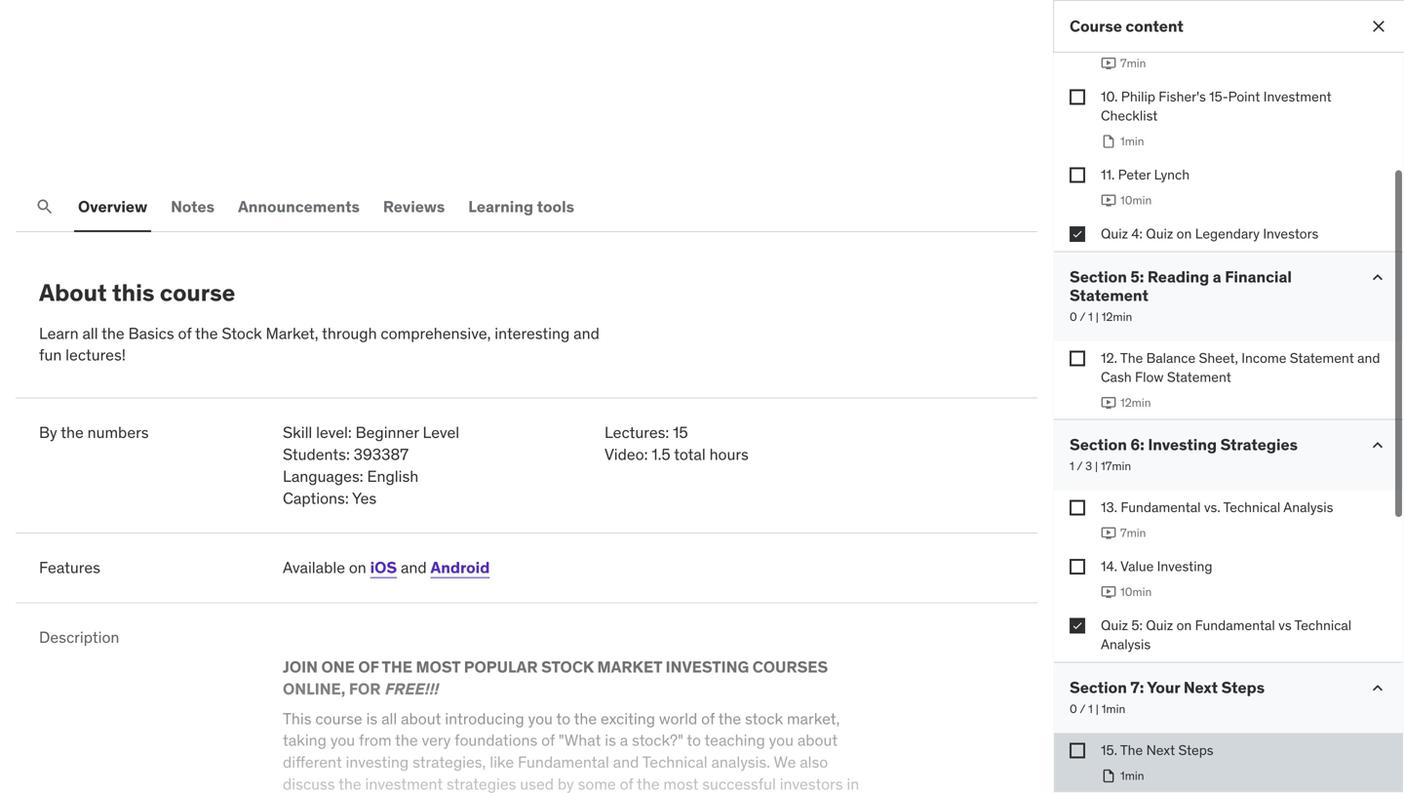 Task type: describe. For each thing, give the bounding box(es) containing it.
quiz 4: quiz on legendary investors
[[1101, 225, 1319, 242]]

fisher's
[[1159, 88, 1207, 105]]

section 7: your next steps button
[[1070, 678, 1265, 698]]

course inside this course is all about introducing you to the exciting world of the stock market, taking you from the very foundations of "what is a stock?" to teaching you about different investing strategies, like fundamental and technical analysis. we also discuss the investment strategies used by some of the most successful investors
[[316, 709, 363, 729]]

small image for section 6: investing strategies
[[1369, 436, 1388, 455]]

most
[[664, 774, 699, 793]]

level
[[423, 423, 460, 443]]

vs
[[1279, 616, 1292, 634]]

through
[[322, 323, 377, 343]]

captions:
[[283, 488, 349, 508]]

join
[[283, 657, 318, 677]]

your
[[1148, 678, 1181, 698]]

12min inside section 5: reading a financial statement 0 / 1 | 12min
[[1102, 309, 1133, 325]]

a inside section 5: reading a financial statement 0 / 1 | 12min
[[1213, 267, 1222, 287]]

small image for section 7: your next steps
[[1369, 679, 1388, 698]]

cash
[[1101, 368, 1132, 386]]

ios link
[[370, 558, 397, 578]]

1 vertical spatial 12min
[[1121, 395, 1152, 410]]

0 vertical spatial analysis
[[1284, 499, 1334, 516]]

quiz right 4:
[[1147, 225, 1174, 242]]

play philip fisher: growth investing image
[[1101, 56, 1117, 71]]

1 vertical spatial about
[[798, 730, 838, 750]]

4 xsmall image from the top
[[1070, 618, 1086, 633]]

2 xsmall image from the top
[[1070, 226, 1086, 242]]

section for /
[[1070, 435, 1128, 455]]

quiz left 4:
[[1101, 225, 1129, 242]]

quiz 5: quiz on fundamental vs technical analysis
[[1101, 616, 1352, 653]]

investing for value
[[1158, 557, 1213, 575]]

available on ios and android
[[283, 558, 490, 578]]

1 horizontal spatial statement
[[1168, 368, 1232, 386]]

point
[[1229, 88, 1261, 105]]

by the numbers
[[39, 423, 149, 443]]

section for statement
[[1070, 267, 1128, 287]]

small image for section 5: reading a financial statement
[[1369, 268, 1388, 287]]

announcements button
[[234, 183, 364, 230]]

features
[[39, 558, 100, 578]]

10.
[[1101, 88, 1118, 105]]

learn all the basics of the stock market, through comprehensive, interesting and fun lectures!
[[39, 323, 600, 365]]

notes
[[171, 196, 215, 216]]

the left the most
[[637, 774, 660, 793]]

description
[[39, 627, 119, 647]]

| inside section 6: investing strategies 1 / 3 | 17min
[[1096, 459, 1099, 474]]

14. value investing
[[1101, 557, 1213, 575]]

flow
[[1136, 368, 1164, 386]]

on for quiz 5: quiz on fundamental vs technical analysis
[[1177, 616, 1192, 634]]

course content
[[1070, 16, 1184, 36]]

all inside this course is all about introducing you to the exciting world of the stock market, taking you from the very foundations of "what is a stock?" to teaching you about different investing strategies, like fundamental and technical analysis. we also discuss the investment strategies used by some of the most successful investors
[[382, 709, 397, 729]]

start philip fisher's 15-point investment checklist image
[[1101, 134, 1117, 149]]

7min for play philip fisher: growth investing icon
[[1121, 56, 1147, 71]]

the left stock
[[195, 323, 218, 343]]

0 inside 'section 7: your next steps 0 / 1 | 1min'
[[1070, 702, 1078, 717]]

announcements
[[238, 196, 360, 216]]

steps inside 'section 7: your next steps 0 / 1 | 1min'
[[1222, 678, 1265, 698]]

learn
[[39, 323, 79, 343]]

skill
[[283, 423, 312, 443]]

by
[[39, 423, 57, 443]]

| inside section 5: reading a financial statement 0 / 1 | 12min
[[1096, 309, 1099, 325]]

course
[[1070, 16, 1123, 36]]

android
[[431, 558, 490, 578]]

used
[[520, 774, 554, 793]]

4:
[[1132, 225, 1143, 242]]

popular stock
[[464, 657, 594, 677]]

exciting
[[601, 709, 656, 729]]

to
[[557, 709, 571, 729]]

15. the next steps
[[1101, 741, 1214, 759]]

students:
[[283, 444, 350, 464]]

for
[[349, 679, 381, 699]]

0 vertical spatial technical
[[1224, 499, 1281, 516]]

search image
[[35, 197, 55, 217]]

xsmall image for 10.
[[1070, 89, 1086, 105]]

xsmall image for 14.
[[1070, 559, 1086, 575]]

notes button
[[167, 183, 219, 230]]

"what
[[559, 730, 601, 750]]

the up the lectures!
[[102, 323, 125, 343]]

content
[[1126, 16, 1184, 36]]

investors
[[1264, 225, 1319, 242]]

the for 15.
[[1121, 741, 1144, 759]]

market
[[598, 657, 663, 677]]

1min for 10. philip fisher's 15-point investment checklist
[[1121, 134, 1145, 149]]

play fundamental vs. technical analysis image
[[1101, 525, 1117, 541]]

one
[[321, 657, 355, 677]]

and inside this course is all about introducing you to the exciting world of the stock market, taking you from the very foundations of "what is a stock?" to teaching you about different investing strategies, like fundamental and technical analysis. we also discuss the investment strategies used by some of the most successful investors
[[613, 752, 639, 772]]

play value investing image
[[1101, 584, 1117, 600]]

xsmall image for 13.
[[1070, 500, 1086, 516]]

technical inside quiz 5: quiz on fundamental vs technical analysis
[[1295, 616, 1352, 634]]

strategies
[[447, 774, 517, 793]]

investing
[[346, 752, 409, 772]]

overview
[[78, 196, 147, 216]]

all inside learn all the basics of the stock market, through comprehensive, interesting and fun lectures!
[[82, 323, 98, 343]]

introducing
[[445, 709, 525, 729]]

this
[[112, 278, 155, 307]]

2 horizontal spatial you
[[769, 730, 794, 750]]

balance
[[1147, 349, 1196, 367]]

the left very
[[395, 730, 418, 750]]

analysis inside quiz 5: quiz on fundamental vs technical analysis
[[1101, 635, 1151, 653]]

of inside learn all the basics of the stock market, through comprehensive, interesting and fun lectures!
[[178, 323, 192, 343]]

reading
[[1148, 267, 1210, 287]]

like fundamental
[[490, 752, 610, 772]]

of right some
[[620, 774, 634, 793]]

0 vertical spatial about
[[401, 709, 441, 729]]

11. peter lynch
[[1101, 166, 1190, 183]]

the up the "teaching"
[[719, 709, 742, 729]]

languages:
[[283, 466, 364, 486]]

english
[[367, 466, 419, 486]]

section for 0
[[1070, 678, 1128, 698]]

1 inside 'section 7: your next steps 0 / 1 | 1min'
[[1089, 702, 1093, 717]]

of up like fundamental
[[542, 730, 555, 750]]

income
[[1242, 349, 1287, 367]]

| inside 'section 7: your next steps 0 / 1 | 1min'
[[1096, 702, 1099, 717]]

this course is all about introducing you to the exciting world of the stock market, taking you from the very foundations of "what is a stock?" to teaching you about different investing strategies, like fundamental and technical analysis. we also discuss the investment strategies used by some of the most successful investors
[[283, 709, 868, 793]]

play peter lynch image
[[1101, 193, 1117, 208]]

12.
[[1101, 349, 1118, 367]]

1min for 15. the next steps
[[1121, 768, 1145, 783]]

the for 12.
[[1121, 349, 1144, 367]]

quiz down play value investing image
[[1101, 616, 1129, 634]]

of
[[358, 657, 379, 677]]

investing for 6:
[[1149, 435, 1218, 455]]

about
[[39, 278, 107, 307]]

basics
[[128, 323, 174, 343]]

start the next steps image
[[1101, 768, 1117, 784]]

reviews button
[[379, 183, 449, 230]]

6:
[[1131, 435, 1145, 455]]

xsmall image for 11. peter lynch
[[1070, 167, 1086, 183]]

successful
[[703, 774, 776, 793]]



Task type: vqa. For each thing, say whether or not it's contained in the screenshot.
the Start Philip Fisher's 15-Point Investment Checklist image
yes



Task type: locate. For each thing, give the bounding box(es) containing it.
10min for value
[[1121, 584, 1152, 600]]

0 horizontal spatial all
[[82, 323, 98, 343]]

0 vertical spatial small image
[[1369, 268, 1388, 287]]

0 vertical spatial 5:
[[1131, 267, 1145, 287]]

statement right 'income'
[[1291, 349, 1355, 367]]

philip
[[1122, 88, 1156, 105]]

1 horizontal spatial analysis
[[1284, 499, 1334, 516]]

1min inside 'section 7: your next steps 0 / 1 | 1min'
[[1102, 702, 1126, 717]]

3 small image from the top
[[1369, 679, 1388, 698]]

about up also at the right
[[798, 730, 838, 750]]

1 vertical spatial steps
[[1179, 741, 1214, 759]]

statement down the sheet,
[[1168, 368, 1232, 386]]

interesting
[[495, 323, 570, 343]]

10min
[[1121, 193, 1152, 208], [1121, 584, 1152, 600]]

2 10min from the top
[[1121, 584, 1152, 600]]

/ inside section 6: investing strategies 1 / 3 | 17min
[[1077, 459, 1083, 474]]

xsmall image left 13.
[[1070, 500, 1086, 516]]

is up from
[[366, 709, 378, 729]]

1 horizontal spatial about
[[798, 730, 838, 750]]

skill level: beginner level students: 393387 languages: english captions: yes
[[283, 423, 460, 508]]

14.
[[1101, 557, 1118, 575]]

12min right play the balance sheet, income statement and cash flow statement icon
[[1121, 395, 1152, 410]]

1 small image from the top
[[1369, 268, 1388, 287]]

2 vertical spatial small image
[[1369, 679, 1388, 698]]

yes
[[352, 488, 377, 508]]

/ inside section 5: reading a financial statement 0 / 1 | 12min
[[1080, 309, 1086, 325]]

12. the balance sheet, income statement and cash flow statement
[[1101, 349, 1381, 386]]

the right by
[[61, 423, 84, 443]]

2 small image from the top
[[1369, 436, 1388, 455]]

1 vertical spatial 5:
[[1132, 616, 1143, 634]]

0 vertical spatial next
[[1184, 678, 1219, 698]]

most
[[416, 657, 461, 677]]

statement for income
[[1291, 349, 1355, 367]]

2 vertical spatial statement
[[1168, 368, 1232, 386]]

technical right vs
[[1295, 616, 1352, 634]]

1 vertical spatial analysis
[[1101, 635, 1151, 653]]

fundamental left vs.
[[1121, 499, 1201, 516]]

section up 3
[[1070, 435, 1128, 455]]

10min down value
[[1121, 584, 1152, 600]]

section 7: your next steps 0 / 1 | 1min
[[1070, 678, 1265, 717]]

0 vertical spatial /
[[1080, 309, 1086, 325]]

the inside "12. the balance sheet, income statement and cash flow statement"
[[1121, 349, 1144, 367]]

course down online,
[[316, 709, 363, 729]]

0 vertical spatial xsmall image
[[1070, 89, 1086, 105]]

learning tools
[[469, 196, 575, 216]]

1 vertical spatial 1min
[[1102, 702, 1126, 717]]

investing inside section 6: investing strategies 1 / 3 | 17min
[[1149, 435, 1218, 455]]

next inside 'section 7: your next steps 0 / 1 | 1min'
[[1184, 678, 1219, 698]]

analysis down strategies
[[1284, 499, 1334, 516]]

1 horizontal spatial steps
[[1222, 678, 1265, 698]]

10min for peter
[[1121, 193, 1152, 208]]

investing right "6:" in the right of the page
[[1149, 435, 1218, 455]]

1 horizontal spatial is
[[605, 730, 616, 750]]

0 horizontal spatial statement
[[1070, 285, 1149, 305]]

1min
[[1121, 134, 1145, 149], [1102, 702, 1126, 717], [1121, 768, 1145, 783]]

the right 12.
[[1121, 349, 1144, 367]]

1 vertical spatial investing
[[1158, 557, 1213, 575]]

1.5
[[652, 444, 671, 464]]

ios
[[370, 558, 397, 578]]

17min
[[1102, 459, 1132, 474]]

10min down peter
[[1121, 193, 1152, 208]]

1 vertical spatial all
[[382, 709, 397, 729]]

1 inside section 6: investing strategies 1 / 3 | 17min
[[1070, 459, 1075, 474]]

0 vertical spatial on
[[1177, 225, 1193, 242]]

2 vertical spatial section
[[1070, 678, 1128, 698]]

total
[[674, 444, 706, 464]]

you left from
[[331, 730, 355, 750]]

2 section from the top
[[1070, 435, 1128, 455]]

tools
[[537, 196, 575, 216]]

|
[[1096, 309, 1099, 325], [1096, 459, 1099, 474], [1096, 702, 1099, 717]]

stock?" to
[[632, 730, 701, 750]]

1 horizontal spatial all
[[382, 709, 397, 729]]

2 vertical spatial on
[[1177, 616, 1192, 634]]

peter
[[1119, 166, 1151, 183]]

quiz down 14. value investing
[[1147, 616, 1174, 634]]

on
[[1177, 225, 1193, 242], [349, 558, 367, 578], [1177, 616, 1192, 634]]

0 horizontal spatial analysis
[[1101, 635, 1151, 653]]

1min up 15.
[[1102, 702, 1126, 717]]

7min right play fundamental vs. technical analysis image
[[1121, 525, 1147, 541]]

section 6: investing strategies button
[[1070, 435, 1299, 455]]

15-
[[1210, 88, 1229, 105]]

3 | from the top
[[1096, 702, 1099, 717]]

1 xsmall image from the top
[[1070, 89, 1086, 105]]

section 5: reading a financial statement button
[[1070, 267, 1353, 305]]

fundamental inside quiz 5: quiz on fundamental vs technical analysis
[[1196, 616, 1276, 634]]

2 vertical spatial technical
[[643, 752, 708, 772]]

section
[[1070, 267, 1128, 287], [1070, 435, 1128, 455], [1070, 678, 1128, 698]]

0 vertical spatial fundamental
[[1121, 499, 1201, 516]]

investment
[[365, 774, 443, 793]]

the
[[382, 657, 413, 677]]

analysis up 7:
[[1101, 635, 1151, 653]]

3 xsmall image from the top
[[1070, 351, 1086, 366]]

1min right start philip fisher's 15-point investment checklist image
[[1121, 134, 1145, 149]]

1 xsmall image from the top
[[1070, 167, 1086, 183]]

free!!!
[[384, 679, 438, 699]]

0 vertical spatial |
[[1096, 309, 1099, 325]]

section inside section 6: investing strategies 1 / 3 | 17min
[[1070, 435, 1128, 455]]

1 horizontal spatial course
[[316, 709, 363, 729]]

stock
[[222, 323, 262, 343]]

section inside 'section 7: your next steps 0 / 1 | 1min'
[[1070, 678, 1128, 698]]

0 vertical spatial all
[[82, 323, 98, 343]]

5: for quiz
[[1132, 616, 1143, 634]]

learning tools button
[[465, 183, 579, 230]]

2 vertical spatial 1
[[1089, 702, 1093, 717]]

1 the from the top
[[1121, 349, 1144, 367]]

this
[[283, 709, 312, 729]]

statement
[[1070, 285, 1149, 305], [1291, 349, 1355, 367], [1168, 368, 1232, 386]]

0 horizontal spatial next
[[1147, 741, 1176, 759]]

video:
[[605, 444, 648, 464]]

7min right play philip fisher: growth investing icon
[[1121, 56, 1147, 71]]

is
[[366, 709, 378, 729], [605, 730, 616, 750]]

0 vertical spatial course
[[160, 278, 235, 307]]

statement up 12.
[[1070, 285, 1149, 305]]

0 vertical spatial is
[[366, 709, 378, 729]]

393387
[[354, 444, 409, 464]]

on for quiz 4: quiz on legendary investors
[[1177, 225, 1193, 242]]

0 vertical spatial section
[[1070, 267, 1128, 287]]

on up section 7: your next steps dropdown button
[[1177, 616, 1192, 634]]

checklist
[[1101, 107, 1158, 124]]

of right basics on the top left
[[178, 323, 192, 343]]

2 horizontal spatial statement
[[1291, 349, 1355, 367]]

lectures:
[[605, 423, 670, 443]]

3 xsmall image from the top
[[1070, 559, 1086, 575]]

5: for section
[[1131, 267, 1145, 287]]

0 vertical spatial investing
[[1149, 435, 1218, 455]]

statement for financial
[[1070, 285, 1149, 305]]

1 vertical spatial next
[[1147, 741, 1176, 759]]

0 vertical spatial a
[[1213, 267, 1222, 287]]

1 vertical spatial section
[[1070, 435, 1128, 455]]

1 horizontal spatial a
[[1213, 267, 1222, 287]]

section inside section 5: reading a financial statement 0 / 1 | 12min
[[1070, 267, 1128, 287]]

0 vertical spatial 12min
[[1102, 309, 1133, 325]]

taking
[[283, 730, 327, 750]]

1 horizontal spatial you
[[528, 709, 553, 729]]

on inside quiz 5: quiz on fundamental vs technical analysis
[[1177, 616, 1192, 634]]

0 vertical spatial 1min
[[1121, 134, 1145, 149]]

2 horizontal spatial technical
[[1295, 616, 1352, 634]]

0 vertical spatial 1
[[1089, 309, 1093, 325]]

section left 7:
[[1070, 678, 1128, 698]]

xsmall image left 10.
[[1070, 89, 1086, 105]]

is down exciting
[[605, 730, 616, 750]]

1 vertical spatial 0
[[1070, 702, 1078, 717]]

0 inside section 5: reading a financial statement 0 / 1 | 12min
[[1070, 309, 1078, 325]]

1 section from the top
[[1070, 267, 1128, 287]]

12min up 12.
[[1102, 309, 1133, 325]]

all
[[82, 323, 98, 343], [382, 709, 397, 729]]

7:
[[1131, 678, 1145, 698]]

on left ios link
[[349, 558, 367, 578]]

1 | from the top
[[1096, 309, 1099, 325]]

a right reading
[[1213, 267, 1222, 287]]

close course content sidebar image
[[1370, 17, 1389, 36]]

5: left reading
[[1131, 267, 1145, 287]]

financial
[[1226, 267, 1293, 287]]

investing
[[666, 657, 749, 677]]

all up from
[[382, 709, 397, 729]]

0 horizontal spatial technical
[[643, 752, 708, 772]]

2 vertical spatial 1min
[[1121, 768, 1145, 783]]

from
[[359, 730, 392, 750]]

1min right start the next steps icon
[[1121, 768, 1145, 783]]

the right 15.
[[1121, 741, 1144, 759]]

1 10min from the top
[[1121, 193, 1152, 208]]

1 vertical spatial the
[[1121, 741, 1144, 759]]

small image
[[1369, 268, 1388, 287], [1369, 436, 1388, 455], [1369, 679, 1388, 698]]

xsmall image
[[1070, 89, 1086, 105], [1070, 500, 1086, 516], [1070, 559, 1086, 575]]

1 vertical spatial fundamental
[[1196, 616, 1276, 634]]

1 vertical spatial on
[[349, 558, 367, 578]]

value
[[1121, 557, 1154, 575]]

1 vertical spatial |
[[1096, 459, 1099, 474]]

about up very
[[401, 709, 441, 729]]

/ inside 'section 7: your next steps 0 / 1 | 1min'
[[1080, 702, 1086, 717]]

also
[[800, 752, 829, 772]]

statement inside section 5: reading a financial statement 0 / 1 | 12min
[[1070, 285, 1149, 305]]

about this course
[[39, 278, 235, 307]]

2 7min from the top
[[1121, 525, 1147, 541]]

2 xsmall image from the top
[[1070, 500, 1086, 516]]

1 horizontal spatial next
[[1184, 678, 1219, 698]]

1 vertical spatial 7min
[[1121, 525, 1147, 541]]

technical inside this course is all about introducing you to the exciting world of the stock market, taking you from the very foundations of "what is a stock?" to teaching you about different investing strategies, like fundamental and technical analysis. we also discuss the investment strategies used by some of the most successful investors
[[643, 752, 708, 772]]

1 vertical spatial small image
[[1369, 436, 1388, 455]]

lynch
[[1155, 166, 1190, 183]]

analysis. we
[[712, 752, 796, 772]]

discuss
[[283, 774, 335, 793]]

/
[[1080, 309, 1086, 325], [1077, 459, 1083, 474], [1080, 702, 1086, 717]]

13.
[[1101, 499, 1118, 516]]

section down the play peter lynch icon
[[1070, 267, 1128, 287]]

5:
[[1131, 267, 1145, 287], [1132, 616, 1143, 634]]

steps down quiz 5: quiz on fundamental vs technical analysis
[[1222, 678, 1265, 698]]

0 vertical spatial 0
[[1070, 309, 1078, 325]]

0
[[1070, 309, 1078, 325], [1070, 702, 1078, 717]]

2 the from the top
[[1121, 741, 1144, 759]]

next right the your
[[1184, 678, 1219, 698]]

hours
[[710, 444, 749, 464]]

1 vertical spatial 1
[[1070, 459, 1075, 474]]

legendary
[[1196, 225, 1260, 242]]

xsmall image for 12. the balance sheet, income statement and cash flow statement
[[1070, 351, 1086, 366]]

1 vertical spatial course
[[316, 709, 363, 729]]

xsmall image
[[1070, 167, 1086, 183], [1070, 226, 1086, 242], [1070, 351, 1086, 366], [1070, 618, 1086, 633], [1070, 743, 1086, 759]]

xsmall image for 15. the next steps
[[1070, 743, 1086, 759]]

overview button
[[74, 183, 151, 230]]

15
[[673, 423, 688, 443]]

play the balance sheet, income statement and cash flow statement image
[[1101, 395, 1117, 411]]

on left legendary
[[1177, 225, 1193, 242]]

you down stock
[[769, 730, 794, 750]]

section 6: investing strategies 1 / 3 | 17min
[[1070, 435, 1299, 474]]

you left to
[[528, 709, 553, 729]]

steps down 'section 7: your next steps 0 / 1 | 1min'
[[1179, 741, 1214, 759]]

7min for play fundamental vs. technical analysis image
[[1121, 525, 1147, 541]]

world
[[659, 709, 698, 729]]

numbers
[[87, 423, 149, 443]]

1 vertical spatial /
[[1077, 459, 1083, 474]]

steps
[[1222, 678, 1265, 698], [1179, 741, 1214, 759]]

fundamental left vs
[[1196, 616, 1276, 634]]

5: inside section 5: reading a financial statement 0 / 1 | 12min
[[1131, 267, 1145, 287]]

teaching
[[705, 730, 766, 750]]

0 horizontal spatial a
[[620, 730, 628, 750]]

some
[[578, 774, 616, 793]]

1 vertical spatial is
[[605, 730, 616, 750]]

course up stock
[[160, 278, 235, 307]]

1 vertical spatial technical
[[1295, 616, 1352, 634]]

a inside this course is all about introducing you to the exciting world of the stock market, taking you from the very foundations of "what is a stock?" to teaching you about different investing strategies, like fundamental and technical analysis. we also discuss the investment strategies used by some of the most successful investors
[[620, 730, 628, 750]]

0 horizontal spatial you
[[331, 730, 355, 750]]

stock
[[745, 709, 784, 729]]

next right 15.
[[1147, 741, 1176, 759]]

0 horizontal spatial course
[[160, 278, 235, 307]]

1 7min from the top
[[1121, 56, 1147, 71]]

available
[[283, 558, 345, 578]]

0 vertical spatial 7min
[[1121, 56, 1147, 71]]

0 vertical spatial steps
[[1222, 678, 1265, 698]]

technical right vs.
[[1224, 499, 1281, 516]]

5: down value
[[1132, 616, 1143, 634]]

1 vertical spatial statement
[[1291, 349, 1355, 367]]

1 inside section 5: reading a financial statement 0 / 1 | 12min
[[1089, 309, 1093, 325]]

comprehensive,
[[381, 323, 491, 343]]

2 vertical spatial /
[[1080, 702, 1086, 717]]

1 vertical spatial xsmall image
[[1070, 500, 1086, 516]]

5: inside quiz 5: quiz on fundamental vs technical analysis
[[1132, 616, 1143, 634]]

of right world
[[702, 709, 715, 729]]

the down investing
[[339, 774, 362, 793]]

vs.
[[1205, 499, 1221, 516]]

investing right value
[[1158, 557, 1213, 575]]

online,
[[283, 679, 346, 699]]

course
[[160, 278, 235, 307], [316, 709, 363, 729]]

the right to
[[574, 709, 597, 729]]

0 vertical spatial the
[[1121, 349, 1144, 367]]

join one of the most popular stock market investing courses online, for
[[283, 657, 828, 699]]

xsmall image left '14.'
[[1070, 559, 1086, 575]]

0 vertical spatial statement
[[1070, 285, 1149, 305]]

and inside learn all the basics of the stock market, through comprehensive, interesting and fun lectures!
[[574, 323, 600, 343]]

sidebar element
[[1054, 0, 1405, 793]]

market,
[[787, 709, 840, 729]]

2 vertical spatial |
[[1096, 702, 1099, 717]]

technical
[[1224, 499, 1281, 516], [1295, 616, 1352, 634], [643, 752, 708, 772]]

lectures!
[[66, 345, 126, 365]]

5 xsmall image from the top
[[1070, 743, 1086, 759]]

section 5: reading a financial statement 0 / 1 | 12min
[[1070, 267, 1293, 325]]

1 horizontal spatial technical
[[1224, 499, 1281, 516]]

3 section from the top
[[1070, 678, 1128, 698]]

reviews
[[383, 196, 445, 216]]

all up the lectures!
[[82, 323, 98, 343]]

0 horizontal spatial about
[[401, 709, 441, 729]]

1 0 from the top
[[1070, 309, 1078, 325]]

1 vertical spatial a
[[620, 730, 628, 750]]

0 horizontal spatial is
[[366, 709, 378, 729]]

2 vertical spatial xsmall image
[[1070, 559, 1086, 575]]

and inside "12. the balance sheet, income statement and cash flow statement"
[[1358, 349, 1381, 367]]

you
[[528, 709, 553, 729], [331, 730, 355, 750], [769, 730, 794, 750]]

1 vertical spatial 10min
[[1121, 584, 1152, 600]]

a down exciting
[[620, 730, 628, 750]]

0 horizontal spatial steps
[[1179, 741, 1214, 759]]

strategies,
[[413, 752, 486, 772]]

level:
[[316, 423, 352, 443]]

2 | from the top
[[1096, 459, 1099, 474]]

0 vertical spatial 10min
[[1121, 193, 1152, 208]]

lectures: 15 video: 1.5 total hours
[[605, 423, 749, 464]]

technical up the most
[[643, 752, 708, 772]]

2 0 from the top
[[1070, 702, 1078, 717]]

11.
[[1101, 166, 1115, 183]]



